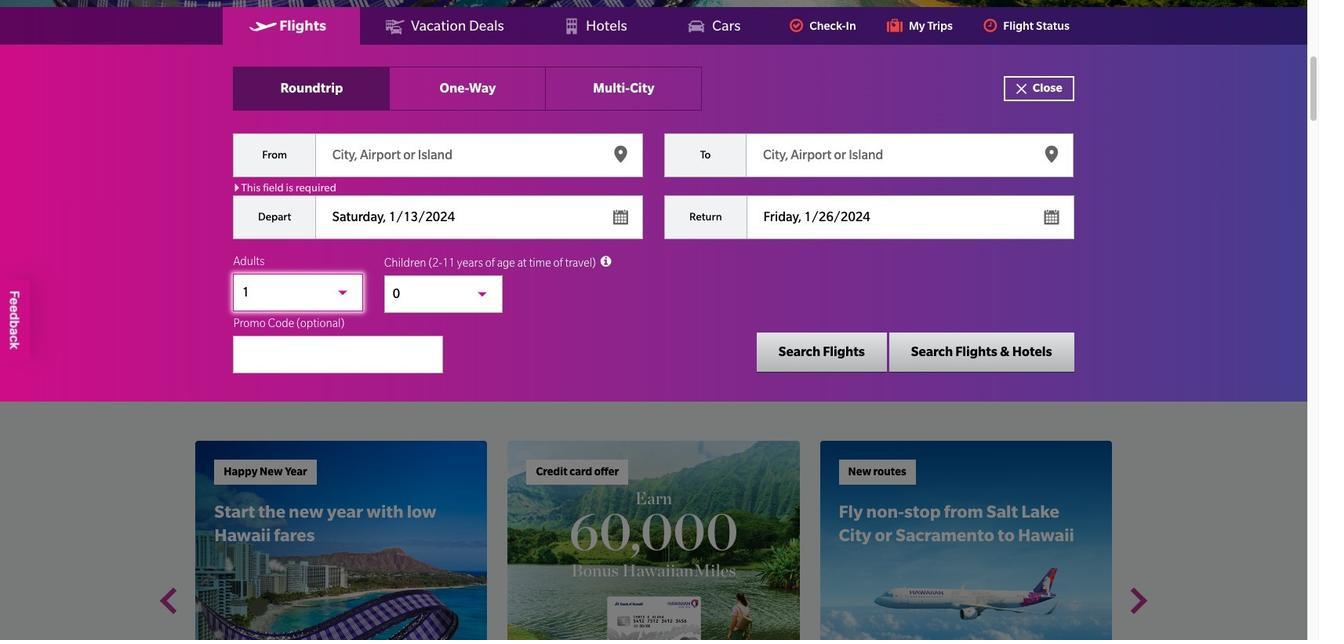 Task type: locate. For each thing, give the bounding box(es) containing it.
City, Airport or Island text field
[[233, 133, 643, 177]]

tab panel
[[233, 7, 1075, 402]]

tab list
[[0, 7, 1308, 44], [233, 66, 703, 111]]

0 horizontal spatial mm/dd/yyyy field
[[233, 195, 643, 239]]

1 horizontal spatial mm/dd/yyyy field
[[665, 195, 1075, 239]]

0 vertical spatial tab list
[[0, 7, 1308, 44]]

select to view origin airports image
[[613, 145, 630, 163]]

mm/dd/yyyy field down city, airport or island text field
[[665, 195, 1075, 239]]

None text field
[[233, 336, 444, 373]]

MM/DD/YYYY field
[[233, 195, 643, 239], [665, 195, 1075, 239]]

1 vertical spatial tab list
[[233, 66, 703, 111]]

select to view destination airports image
[[1044, 145, 1061, 163]]

mm/dd/yyyy field down city, airport or island text box
[[233, 195, 643, 239]]



Task type: vqa. For each thing, say whether or not it's contained in the screenshot.
From image
no



Task type: describe. For each thing, give the bounding box(es) containing it.
close image
[[1016, 82, 1029, 95]]

City, Airport or Island text field
[[665, 133, 1074, 177]]

1 mm/dd/yyyy field from the left
[[233, 195, 643, 239]]

2 mm/dd/yyyy field from the left
[[665, 195, 1075, 239]]



